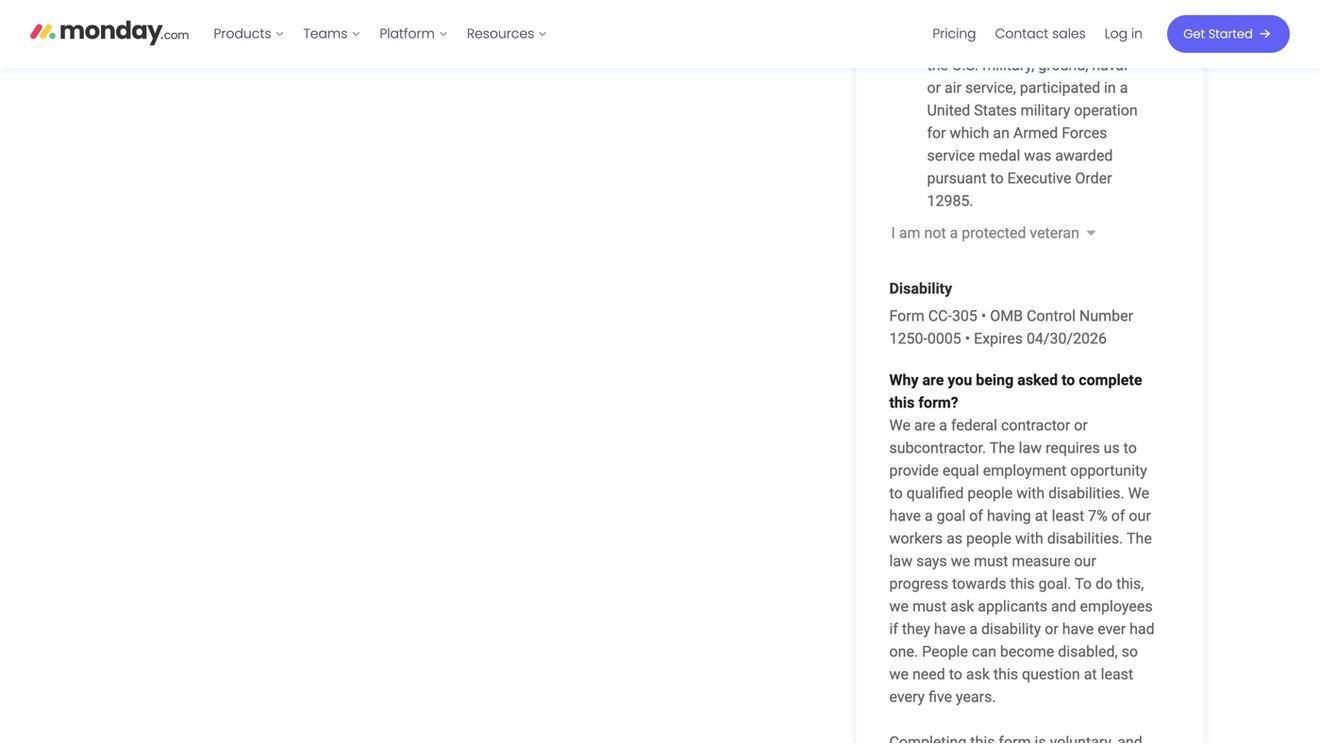Task type: locate. For each thing, give the bounding box(es) containing it.
0 horizontal spatial list
[[204, 0, 557, 68]]

platform
[[380, 24, 435, 43]]

log in link
[[1096, 19, 1153, 49]]

1 list from the left
[[204, 0, 557, 68]]

monday.com logo image
[[30, 12, 189, 52]]

1 horizontal spatial list
[[923, 0, 1153, 68]]

contact sales
[[995, 24, 1086, 43]]

2 list from the left
[[923, 0, 1153, 68]]

teams
[[303, 24, 348, 43]]

list
[[204, 0, 557, 68], [923, 0, 1153, 68]]

contact sales button
[[986, 19, 1096, 49]]

contact
[[995, 24, 1049, 43]]

log
[[1105, 24, 1128, 43]]

resources
[[467, 24, 534, 43]]

teams link
[[294, 19, 370, 49]]



Task type: vqa. For each thing, say whether or not it's contained in the screenshot.
automatically
no



Task type: describe. For each thing, give the bounding box(es) containing it.
started
[[1209, 25, 1253, 42]]

list containing products
[[204, 0, 557, 68]]

sales
[[1053, 24, 1086, 43]]

resources link
[[458, 19, 557, 49]]

get started
[[1184, 25, 1253, 42]]

pricing
[[933, 24, 977, 43]]

products link
[[204, 19, 294, 49]]

get started button
[[1168, 15, 1290, 53]]

get
[[1184, 25, 1206, 42]]

log in
[[1105, 24, 1143, 43]]

list containing pricing
[[923, 0, 1153, 68]]

in
[[1132, 24, 1143, 43]]

pricing link
[[923, 19, 986, 49]]

main element
[[204, 0, 1290, 68]]

platform link
[[370, 19, 458, 49]]

products
[[214, 24, 271, 43]]



